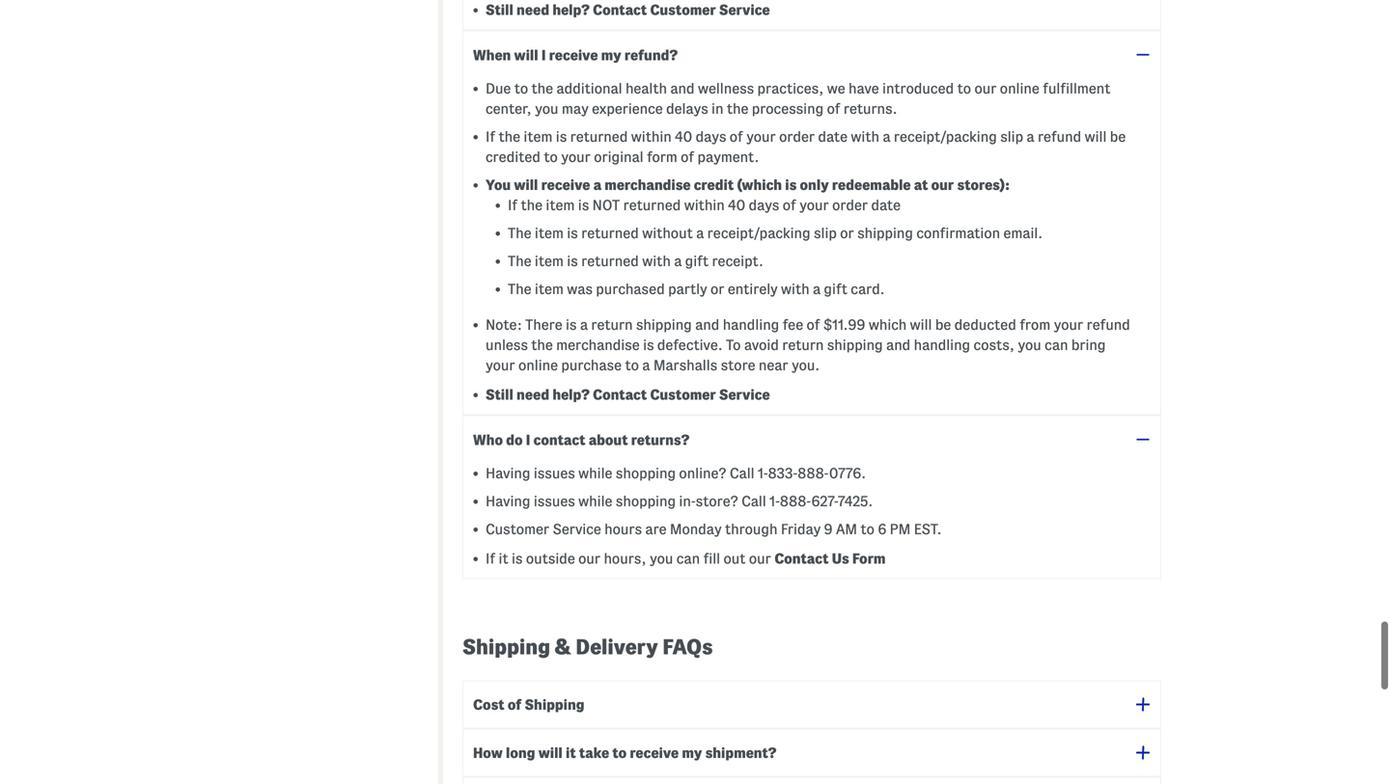 Task type: vqa. For each thing, say whether or not it's contained in the screenshot.
the rightmost 79.99
no



Task type: describe. For each thing, give the bounding box(es) containing it.
0 horizontal spatial with
[[642, 254, 671, 269]]

your down unless
[[486, 358, 515, 374]]

1 horizontal spatial 40
[[728, 198, 746, 214]]

you
[[486, 177, 511, 193]]

card.
[[851, 282, 885, 297]]

0 vertical spatial or
[[840, 226, 854, 241]]

within inside if the item is returned within 40 days of your order date with a receipt/packing slip a refund will be credited to your original form of payment.
[[631, 129, 672, 145]]

costs,
[[974, 338, 1015, 353]]

0776.
[[829, 466, 866, 482]]

customer for 2nd 'contact customer service' link from the top
[[650, 387, 716, 403]]

est.
[[914, 522, 942, 538]]

1 vertical spatial days
[[749, 198, 780, 214]]

due
[[486, 81, 511, 97]]

with inside if the item is returned within 40 days of your order date with a receipt/packing slip a refund will be credited to your original form of payment.
[[851, 129, 880, 145]]

2 vertical spatial contact
[[775, 551, 829, 567]]

slip inside if the item is returned within 40 days of your order date with a receipt/packing slip a refund will be credited to your original form of payment.
[[1000, 129, 1023, 145]]

how long will it take to receive my shipment?
[[473, 746, 777, 762]]

in
[[712, 101, 724, 117]]

days inside if the item is returned within 40 days of your order date with a receipt/packing slip a refund will be credited to your original form of payment.
[[696, 129, 726, 145]]

payment.
[[698, 149, 759, 165]]

fee
[[783, 317, 803, 333]]

0 horizontal spatial 1-
[[758, 466, 768, 482]]

customer for 1st 'contact customer service' link from the top
[[650, 2, 716, 18]]

cost of shipping
[[473, 697, 585, 713]]

will inside dropdown button
[[538, 746, 563, 762]]

40 inside if the item is returned within 40 days of your order date with a receipt/packing slip a refund will be credited to your original form of payment.
[[675, 129, 692, 145]]

customer service hours are monday through friday 9 am to 6 pm est.
[[486, 522, 942, 538]]

to right introduced
[[957, 81, 971, 97]]

order inside if the item is returned within 40 days of your order date with a receipt/packing slip a refund will be credited to your original form of payment.
[[779, 129, 815, 145]]

form
[[852, 551, 886, 567]]

to right due
[[514, 81, 528, 97]]

having issues while shopping in-store? call 1-888-627-7425.
[[486, 494, 873, 510]]

our right at
[[931, 177, 954, 193]]

0 vertical spatial merchandise
[[605, 177, 691, 193]]

bring
[[1072, 338, 1106, 353]]

888- for 833-
[[798, 466, 829, 482]]

only
[[800, 177, 829, 193]]

redeemable
[[832, 177, 911, 193]]

to
[[726, 338, 741, 353]]

my inside dropdown button
[[601, 47, 621, 63]]

1 horizontal spatial within
[[684, 198, 725, 214]]

item left not
[[546, 198, 575, 214]]

from
[[1020, 317, 1051, 333]]

will inside if the item is returned within 40 days of your order date with a receipt/packing slip a refund will be credited to your original form of payment.
[[1085, 129, 1107, 145]]

9
[[824, 522, 833, 538]]

2 vertical spatial if
[[486, 551, 495, 567]]

1 horizontal spatial order
[[832, 198, 868, 214]]

fill
[[703, 551, 720, 567]]

the inside note: there is a return shipping and handling fee of $11.99 which will be deducted from your refund unless the merchandise is defective. to avoid return shipping and handling costs, you can bring your online purchase to a marshalls store near you.
[[531, 338, 553, 353]]

will inside dropdown button
[[514, 47, 538, 63]]

of right form
[[681, 149, 694, 165]]

cost
[[473, 697, 505, 713]]

defective.
[[657, 338, 723, 353]]

if it is outside our hours, you can fill out our contact us form
[[486, 551, 886, 567]]

2 contact customer service link from the top
[[593, 387, 770, 403]]

2 vertical spatial with
[[781, 282, 810, 297]]

help? for 2nd 'contact customer service' link from the top
[[553, 387, 590, 403]]

through
[[725, 522, 778, 538]]

receipt.
[[712, 254, 764, 269]]

having issues while shopping online? call 1-833-888-0776.
[[486, 466, 866, 482]]

monday
[[670, 522, 722, 538]]

when will i receive my refund?
[[473, 47, 678, 63]]

practices,
[[757, 81, 824, 97]]

cost of shipping button
[[462, 681, 1162, 729]]

1 vertical spatial service
[[719, 387, 770, 403]]

your down 'only'
[[800, 198, 829, 214]]

returned down not
[[581, 226, 639, 241]]

1 horizontal spatial handling
[[914, 338, 971, 353]]

shipping & delivery faqs
[[462, 636, 713, 659]]

1 vertical spatial can
[[677, 551, 700, 567]]

take
[[579, 746, 609, 762]]

0 vertical spatial it
[[499, 551, 508, 567]]

shipping inside cost of shipping dropdown button
[[525, 697, 585, 713]]

1 horizontal spatial return
[[782, 338, 824, 353]]

1 vertical spatial shipping
[[636, 317, 692, 333]]

us
[[832, 551, 849, 567]]

when will i receive my refund? button
[[462, 31, 1162, 79]]

unless
[[486, 338, 528, 353]]

0 horizontal spatial or
[[711, 282, 725, 297]]

email.
[[1004, 226, 1043, 241]]

refund?
[[625, 47, 678, 63]]

1 need from the top
[[517, 2, 549, 18]]

note:
[[486, 317, 522, 333]]

stores):
[[957, 177, 1010, 193]]

who do i contact about returns?
[[473, 432, 690, 448]]

the item is returned with a gift receipt.
[[508, 254, 764, 269]]

when
[[473, 47, 511, 63]]

item for the item is returned with a gift receipt.
[[535, 254, 564, 269]]

delivery
[[576, 636, 658, 659]]

additional
[[557, 81, 622, 97]]

contact for 2nd 'contact customer service' link from the top
[[593, 387, 647, 403]]

still need help? contact customer service for 1st 'contact customer service' link from the top
[[486, 2, 770, 18]]

was
[[567, 282, 593, 297]]

1 horizontal spatial 1-
[[770, 494, 780, 510]]

0 vertical spatial service
[[719, 2, 770, 18]]

hours
[[605, 522, 642, 538]]

marshalls
[[653, 358, 718, 374]]

still for 2nd 'contact customer service' link from the top
[[486, 387, 513, 403]]

credited
[[486, 149, 541, 165]]

you will receive a merchandise credit (which is only redeemable at our stores):
[[486, 177, 1010, 193]]

form
[[647, 149, 678, 165]]

our right out
[[749, 551, 771, 567]]

online?
[[679, 466, 727, 482]]

6
[[878, 522, 887, 538]]

outside
[[526, 551, 575, 567]]

the item was purchased partly or entirely with a gift card.
[[508, 282, 885, 297]]

if the item is not returned within 40 days of your order date
[[508, 198, 901, 214]]

item inside if the item is returned within 40 days of your order date with a receipt/packing slip a refund will be credited to your original form of payment.
[[524, 129, 553, 145]]

may
[[562, 101, 589, 117]]

fulfillment
[[1043, 81, 1111, 97]]

returned up purchased
[[581, 254, 639, 269]]

of inside due to the additional health and wellness practices, we have introduced to our online fulfillment center, you may experience delays in the processing of returns.
[[827, 101, 841, 117]]

at
[[914, 177, 928, 193]]

my inside dropdown button
[[682, 746, 702, 762]]

returned inside if the item is returned within 40 days of your order date with a receipt/packing slip a refund will be credited to your original form of payment.
[[570, 129, 628, 145]]

is inside if the item is returned within 40 days of your order date with a receipt/packing slip a refund will be credited to your original form of payment.
[[556, 129, 567, 145]]

i for contact
[[526, 432, 530, 448]]

note: there is a return shipping and handling fee of $11.99 which will be deducted from your refund unless the merchandise is defective. to avoid return shipping and handling costs, you can bring your online purchase to a marshalls store near you.
[[486, 317, 1130, 374]]

of inside note: there is a return shipping and handling fee of $11.99 which will be deducted from your refund unless the merchandise is defective. to avoid return shipping and handling costs, you can bring your online purchase to a marshalls store near you.
[[807, 317, 820, 333]]

have
[[849, 81, 879, 97]]

entirely
[[728, 282, 778, 297]]

in-
[[679, 494, 696, 510]]

our inside due to the additional health and wellness practices, we have introduced to our online fulfillment center, you may experience delays in the processing of returns.
[[975, 81, 997, 97]]

you.
[[792, 358, 820, 374]]

avoid
[[744, 338, 779, 353]]

1 horizontal spatial and
[[695, 317, 720, 333]]

1 horizontal spatial you
[[650, 551, 673, 567]]

0 vertical spatial call
[[730, 466, 755, 482]]

0 horizontal spatial gift
[[685, 254, 709, 269]]

processing
[[752, 101, 824, 117]]

1 vertical spatial receipt/packing
[[707, 226, 811, 241]]

627-
[[811, 494, 838, 510]]

am
[[836, 522, 857, 538]]

of up the item is returned without a receipt/packing slip or shipping confirmation email.
[[783, 198, 796, 214]]

7425.
[[838, 494, 873, 510]]

be inside note: there is a return shipping and handling fee of $11.99 which will be deducted from your refund unless the merchandise is defective. to avoid return shipping and handling costs, you can bring your online purchase to a marshalls store near you.
[[935, 317, 951, 333]]

out
[[724, 551, 746, 567]]

if the item is returned within 40 days of your order date with a receipt/packing slip a refund will be credited to your original form of payment.
[[486, 129, 1126, 165]]

we
[[827, 81, 845, 97]]

date inside if the item is returned within 40 days of your order date with a receipt/packing slip a refund will be credited to your original form of payment.
[[818, 129, 848, 145]]

purchased
[[596, 282, 665, 297]]

deducted
[[955, 317, 1017, 333]]

issues for having issues while shopping in-store? call 1-888-627-7425.
[[534, 494, 575, 510]]

0 horizontal spatial return
[[591, 317, 633, 333]]

the inside if the item is returned within 40 days of your order date with a receipt/packing slip a refund will be credited to your original form of payment.
[[499, 129, 520, 145]]

having for having issues while shopping online? call 1-833-888-0776.
[[486, 466, 531, 482]]

introduced
[[883, 81, 954, 97]]

long
[[506, 746, 535, 762]]

due to the additional health and wellness practices, we have introduced to our online fulfillment center, you may experience delays in the processing of returns.
[[486, 81, 1111, 117]]



Task type: locate. For each thing, give the bounding box(es) containing it.
0 vertical spatial can
[[1045, 338, 1068, 353]]

contact down friday
[[775, 551, 829, 567]]

1 vertical spatial receive
[[541, 177, 590, 193]]

to left "6"
[[861, 522, 875, 538]]

0 horizontal spatial be
[[935, 317, 951, 333]]

will right long
[[538, 746, 563, 762]]

1 vertical spatial slip
[[814, 226, 837, 241]]

of up payment.
[[730, 129, 743, 145]]

date down redeemable
[[871, 198, 901, 214]]

while
[[578, 466, 613, 482], [578, 494, 613, 510]]

shopping down returns?
[[616, 466, 676, 482]]

you left may in the top left of the page
[[535, 101, 559, 117]]

shopping for online?
[[616, 466, 676, 482]]

which
[[869, 317, 907, 333]]

1 shopping from the top
[[616, 466, 676, 482]]

refund up bring at the top right of page
[[1087, 317, 1130, 333]]

with down the without
[[642, 254, 671, 269]]

returns.
[[844, 101, 898, 117]]

how long will it take to receive my shipment? button
[[462, 729, 1162, 778]]

having for having issues while shopping in-store? call 1-888-627-7425.
[[486, 494, 531, 510]]

contact down purchase
[[593, 387, 647, 403]]

customer up outside
[[486, 522, 550, 538]]

help? up when will i receive my refund?
[[553, 2, 590, 18]]

will down fulfillment
[[1085, 129, 1107, 145]]

1 vertical spatial handling
[[914, 338, 971, 353]]

0 vertical spatial shipping
[[462, 636, 550, 659]]

contact up the refund?
[[593, 2, 647, 18]]

online inside note: there is a return shipping and handling fee of $11.99 which will be deducted from your refund unless the merchandise is defective. to avoid return shipping and handling costs, you can bring your online purchase to a marshalls store near you.
[[518, 358, 558, 374]]

the down credited
[[521, 198, 543, 214]]

the right in
[[727, 101, 749, 117]]

1 vertical spatial 1-
[[770, 494, 780, 510]]

our
[[975, 81, 997, 97], [931, 177, 954, 193], [578, 551, 601, 567], [749, 551, 771, 567]]

to right 'take'
[[612, 746, 627, 762]]

receipt/packing up at
[[894, 129, 997, 145]]

order down redeemable
[[832, 198, 868, 214]]

and inside due to the additional health and wellness practices, we have introduced to our online fulfillment center, you may experience delays in the processing of returns.
[[670, 81, 695, 97]]

40 down you will receive a merchandise credit (which is only redeemable at our stores):
[[728, 198, 746, 214]]

0 horizontal spatial my
[[601, 47, 621, 63]]

returned up the without
[[623, 198, 681, 214]]

i
[[541, 47, 546, 63], [526, 432, 530, 448]]

the for the item is returned with a gift receipt.
[[508, 254, 532, 269]]

help? down purchase
[[553, 387, 590, 403]]

1 vertical spatial gift
[[824, 282, 848, 297]]

can
[[1045, 338, 1068, 353], [677, 551, 700, 567]]

888- up 627-
[[798, 466, 829, 482]]

still
[[486, 2, 513, 18], [486, 387, 513, 403]]

date down the returns. at the top right
[[818, 129, 848, 145]]

1 vertical spatial shopping
[[616, 494, 676, 510]]

your
[[746, 129, 776, 145], [561, 149, 591, 165], [800, 198, 829, 214], [1054, 317, 1084, 333], [486, 358, 515, 374]]

i right do
[[526, 432, 530, 448]]

your left the original
[[561, 149, 591, 165]]

faqs
[[663, 636, 713, 659]]

within
[[631, 129, 672, 145], [684, 198, 725, 214]]

refund inside note: there is a return shipping and handling fee of $11.99 which will be deducted from your refund unless the merchandise is defective. to avoid return shipping and handling costs, you can bring your online purchase to a marshalls store near you.
[[1087, 317, 1130, 333]]

while for online?
[[578, 466, 613, 482]]

item left was at left
[[535, 282, 564, 297]]

contact
[[534, 432, 586, 448]]

0 vertical spatial customer
[[650, 2, 716, 18]]

service up outside
[[553, 522, 601, 538]]

handling down deducted at the top of the page
[[914, 338, 971, 353]]

contact customer service link
[[593, 2, 770, 18], [593, 387, 770, 403]]

with up fee at the top of page
[[781, 282, 810, 297]]

0 horizontal spatial order
[[779, 129, 815, 145]]

and down which
[[886, 338, 911, 353]]

of
[[827, 101, 841, 117], [730, 129, 743, 145], [681, 149, 694, 165], [783, 198, 796, 214], [807, 317, 820, 333], [508, 697, 522, 713]]

0 vertical spatial order
[[779, 129, 815, 145]]

$11.99
[[823, 317, 866, 333]]

order
[[779, 129, 815, 145], [832, 198, 868, 214]]

refund
[[1038, 129, 1082, 145], [1087, 317, 1130, 333]]

store?
[[696, 494, 738, 510]]

service down store
[[719, 387, 770, 403]]

0 vertical spatial within
[[631, 129, 672, 145]]

pm
[[890, 522, 911, 538]]

you down "from"
[[1018, 338, 1042, 353]]

888- up friday
[[780, 494, 811, 510]]

can inside note: there is a return shipping and handling fee of $11.99 which will be deducted from your refund unless the merchandise is defective. to avoid return shipping and handling costs, you can bring your online purchase to a marshalls store near you.
[[1045, 338, 1068, 353]]

within down credit
[[684, 198, 725, 214]]

shipping left &
[[462, 636, 550, 659]]

help?
[[553, 2, 590, 18], [553, 387, 590, 403]]

receive inside dropdown button
[[549, 47, 598, 63]]

2 vertical spatial service
[[553, 522, 601, 538]]

a
[[883, 129, 891, 145], [1027, 129, 1035, 145], [593, 177, 602, 193], [696, 226, 704, 241], [674, 254, 682, 269], [813, 282, 821, 297], [580, 317, 588, 333], [642, 358, 650, 374]]

not
[[592, 198, 620, 214]]

0 vertical spatial you
[[535, 101, 559, 117]]

1 horizontal spatial date
[[871, 198, 901, 214]]

the up credited
[[499, 129, 520, 145]]

1 vertical spatial i
[[526, 432, 530, 448]]

having
[[486, 466, 531, 482], [486, 494, 531, 510]]

handling up the avoid in the right top of the page
[[723, 317, 779, 333]]

days
[[696, 129, 726, 145], [749, 198, 780, 214]]

1 vertical spatial need
[[517, 387, 549, 403]]

the
[[532, 81, 553, 97], [727, 101, 749, 117], [499, 129, 520, 145], [521, 198, 543, 214], [531, 338, 553, 353]]

1 vertical spatial online
[[518, 358, 558, 374]]

2 vertical spatial the
[[508, 282, 532, 297]]

0 horizontal spatial receipt/packing
[[707, 226, 811, 241]]

2 shopping from the top
[[616, 494, 676, 510]]

gift
[[685, 254, 709, 269], [824, 282, 848, 297]]

return up you.
[[782, 338, 824, 353]]

online inside due to the additional health and wellness practices, we have introduced to our online fulfillment center, you may experience delays in the processing of returns.
[[1000, 81, 1040, 97]]

issues up outside
[[534, 494, 575, 510]]

1 vertical spatial with
[[642, 254, 671, 269]]

1 still need help? contact customer service from the top
[[486, 2, 770, 18]]

1 vertical spatial refund
[[1087, 317, 1130, 333]]

you inside note: there is a return shipping and handling fee of $11.99 which will be deducted from your refund unless the merchandise is defective. to avoid return shipping and handling costs, you can bring your online purchase to a marshalls store near you.
[[1018, 338, 1042, 353]]

item for the item was purchased partly or entirely with a gift card.
[[535, 282, 564, 297]]

contact customer service link down "marshalls"
[[593, 387, 770, 403]]

receive up additional
[[549, 47, 598, 63]]

who
[[473, 432, 503, 448]]

1 vertical spatial and
[[695, 317, 720, 333]]

merchandise up purchase
[[556, 338, 640, 353]]

shopping up are
[[616, 494, 676, 510]]

item for the item is returned without a receipt/packing slip or shipping confirmation email.
[[535, 226, 564, 241]]

0 vertical spatial with
[[851, 129, 880, 145]]

order down processing
[[779, 129, 815, 145]]

and
[[670, 81, 695, 97], [695, 317, 720, 333], [886, 338, 911, 353]]

1 vertical spatial while
[[578, 494, 613, 510]]

contact for 1st 'contact customer service' link from the top
[[593, 2, 647, 18]]

be inside if the item is returned within 40 days of your order date with a receipt/packing slip a refund will be credited to your original form of payment.
[[1110, 129, 1126, 145]]

if up credited
[[486, 129, 495, 145]]

of inside dropdown button
[[508, 697, 522, 713]]

health
[[626, 81, 667, 97]]

near
[[759, 358, 788, 374]]

is
[[556, 129, 567, 145], [785, 177, 797, 193], [578, 198, 589, 214], [567, 226, 578, 241], [567, 254, 578, 269], [566, 317, 577, 333], [643, 338, 654, 353], [512, 551, 523, 567]]

40
[[675, 129, 692, 145], [728, 198, 746, 214]]

your up payment.
[[746, 129, 776, 145]]

shopping for in-
[[616, 494, 676, 510]]

2 vertical spatial you
[[650, 551, 673, 567]]

refund inside if the item is returned within 40 days of your order date with a receipt/packing slip a refund will be credited to your original form of payment.
[[1038, 129, 1082, 145]]

1 help? from the top
[[553, 2, 590, 18]]

0 vertical spatial contact
[[593, 2, 647, 18]]

i right when
[[541, 47, 546, 63]]

still for 1st 'contact customer service' link from the top
[[486, 2, 513, 18]]

of down we
[[827, 101, 841, 117]]

0 vertical spatial gift
[[685, 254, 709, 269]]

receive right 'take'
[[630, 746, 679, 762]]

0 vertical spatial 1-
[[758, 466, 768, 482]]

0 vertical spatial contact customer service link
[[593, 2, 770, 18]]

to inside if the item is returned within 40 days of your order date with a receipt/packing slip a refund will be credited to your original form of payment.
[[544, 149, 558, 165]]

item down credited
[[535, 226, 564, 241]]

i inside dropdown button
[[526, 432, 530, 448]]

1 the from the top
[[508, 226, 532, 241]]

my
[[601, 47, 621, 63], [682, 746, 702, 762]]

1 vertical spatial having
[[486, 494, 531, 510]]

to inside dropdown button
[[612, 746, 627, 762]]

2 help? from the top
[[553, 387, 590, 403]]

1 horizontal spatial receipt/packing
[[894, 129, 997, 145]]

item
[[524, 129, 553, 145], [546, 198, 575, 214], [535, 226, 564, 241], [535, 254, 564, 269], [535, 282, 564, 297]]

2 having from the top
[[486, 494, 531, 510]]

1 horizontal spatial with
[[781, 282, 810, 297]]

1 contact customer service link from the top
[[593, 2, 770, 18]]

the for the item was purchased partly or entirely with a gift card.
[[508, 282, 532, 297]]

to right credited
[[544, 149, 558, 165]]

if for if the item is not returned within 40 days of your order date
[[508, 198, 518, 214]]

1-
[[758, 466, 768, 482], [770, 494, 780, 510]]

still need help? contact customer service for 2nd 'contact customer service' link from the top
[[486, 387, 770, 403]]

0 horizontal spatial slip
[[814, 226, 837, 241]]

within up form
[[631, 129, 672, 145]]

0 vertical spatial shopping
[[616, 466, 676, 482]]

merchandise
[[605, 177, 691, 193], [556, 338, 640, 353]]

how
[[473, 746, 503, 762]]

while for in-
[[578, 494, 613, 510]]

merchandise down form
[[605, 177, 691, 193]]

0 vertical spatial the
[[508, 226, 532, 241]]

call
[[730, 466, 755, 482], [742, 494, 766, 510]]

it left 'take'
[[566, 746, 576, 762]]

0 horizontal spatial i
[[526, 432, 530, 448]]

returns?
[[631, 432, 690, 448]]

3 the from the top
[[508, 282, 532, 297]]

need up do
[[517, 387, 549, 403]]

while down about
[[578, 466, 613, 482]]

if inside if the item is returned within 40 days of your order date with a receipt/packing slip a refund will be credited to your original form of payment.
[[486, 129, 495, 145]]

still up 'who'
[[486, 387, 513, 403]]

if left outside
[[486, 551, 495, 567]]

0 vertical spatial 888-
[[798, 466, 829, 482]]

it inside dropdown button
[[566, 746, 576, 762]]

0 vertical spatial and
[[670, 81, 695, 97]]

0 vertical spatial while
[[578, 466, 613, 482]]

issues down contact
[[534, 466, 575, 482]]

1 vertical spatial merchandise
[[556, 338, 640, 353]]

return down purchased
[[591, 317, 633, 333]]

shipping down redeemable
[[857, 226, 913, 241]]

the item is returned without a receipt/packing slip or shipping confirmation email.
[[508, 226, 1043, 241]]

store
[[721, 358, 756, 374]]

you inside due to the additional health and wellness practices, we have introduced to our online fulfillment center, you may experience delays in the processing of returns.
[[535, 101, 559, 117]]

online down unless
[[518, 358, 558, 374]]

issues for having issues while shopping online? call 1-833-888-0776.
[[534, 466, 575, 482]]

0 vertical spatial online
[[1000, 81, 1040, 97]]

experience
[[592, 101, 663, 117]]

to right purchase
[[625, 358, 639, 374]]

1 horizontal spatial be
[[1110, 129, 1126, 145]]

0 vertical spatial shipping
[[857, 226, 913, 241]]

2 vertical spatial customer
[[486, 522, 550, 538]]

1 while from the top
[[578, 466, 613, 482]]

1 vertical spatial still need help? contact customer service
[[486, 387, 770, 403]]

1 vertical spatial 40
[[728, 198, 746, 214]]

1 horizontal spatial gift
[[824, 282, 848, 297]]

shipping down &
[[525, 697, 585, 713]]

can down "from"
[[1045, 338, 1068, 353]]

do
[[506, 432, 523, 448]]

need up when will i receive my refund?
[[517, 2, 549, 18]]

2 need from the top
[[517, 387, 549, 403]]

2 vertical spatial shipping
[[827, 338, 883, 353]]

0 vertical spatial i
[[541, 47, 546, 63]]

of right cost
[[508, 697, 522, 713]]

receive inside dropdown button
[[630, 746, 679, 762]]

1 vertical spatial within
[[684, 198, 725, 214]]

your up bring at the top right of page
[[1054, 317, 1084, 333]]

1 vertical spatial contact customer service link
[[593, 387, 770, 403]]

the up center,
[[532, 81, 553, 97]]

2 horizontal spatial with
[[851, 129, 880, 145]]

1 horizontal spatial refund
[[1087, 317, 1130, 333]]

partly
[[668, 282, 707, 297]]

you
[[535, 101, 559, 117], [1018, 338, 1042, 353], [650, 551, 673, 567]]

slip up stores):
[[1000, 129, 1023, 145]]

0 horizontal spatial days
[[696, 129, 726, 145]]

help? for 1st 'contact customer service' link from the top
[[553, 2, 590, 18]]

customer
[[650, 2, 716, 18], [650, 387, 716, 403], [486, 522, 550, 538]]

2 while from the top
[[578, 494, 613, 510]]

1 vertical spatial help?
[[553, 387, 590, 403]]

1 vertical spatial call
[[742, 494, 766, 510]]

i for receive
[[541, 47, 546, 63]]

0 vertical spatial slip
[[1000, 129, 1023, 145]]

the for the item is returned without a receipt/packing slip or shipping confirmation email.
[[508, 226, 532, 241]]

0 vertical spatial receive
[[549, 47, 598, 63]]

if down you
[[508, 198, 518, 214]]

888- for 1-
[[780, 494, 811, 510]]

wellness
[[698, 81, 754, 97]]

shipping up defective.
[[636, 317, 692, 333]]

online
[[1000, 81, 1040, 97], [518, 358, 558, 374]]

shipment?
[[705, 746, 777, 762]]

delays
[[666, 101, 708, 117]]

will right you
[[514, 177, 538, 193]]

1 vertical spatial if
[[508, 198, 518, 214]]

merchandise inside note: there is a return shipping and handling fee of $11.99 which will be deducted from your refund unless the merchandise is defective. to avoid return shipping and handling costs, you can bring your online purchase to a marshalls store near you.
[[556, 338, 640, 353]]

0 horizontal spatial and
[[670, 81, 695, 97]]

0 vertical spatial my
[[601, 47, 621, 63]]

0 vertical spatial having
[[486, 466, 531, 482]]

our left hours,
[[578, 551, 601, 567]]

2 still from the top
[[486, 387, 513, 403]]

1 vertical spatial 888-
[[780, 494, 811, 510]]

returned up the original
[[570, 129, 628, 145]]

40 down delays at the top
[[675, 129, 692, 145]]

be down fulfillment
[[1110, 129, 1126, 145]]

or
[[840, 226, 854, 241], [711, 282, 725, 297]]

receive right you
[[541, 177, 590, 193]]

2 still need help? contact customer service from the top
[[486, 387, 770, 403]]

refund for a
[[1038, 129, 1082, 145]]

slip down 'only'
[[814, 226, 837, 241]]

customer up the refund?
[[650, 2, 716, 18]]

friday
[[781, 522, 821, 538]]

still up when
[[486, 2, 513, 18]]

0 vertical spatial need
[[517, 2, 549, 18]]

2 horizontal spatial and
[[886, 338, 911, 353]]

1 having from the top
[[486, 466, 531, 482]]

1 vertical spatial the
[[508, 254, 532, 269]]

item up credited
[[524, 129, 553, 145]]

0 horizontal spatial can
[[677, 551, 700, 567]]

date
[[818, 129, 848, 145], [871, 198, 901, 214]]

receipt/packing inside if the item is returned within 40 days of your order date with a receipt/packing slip a refund will be credited to your original form of payment.
[[894, 129, 997, 145]]

will right which
[[910, 317, 932, 333]]

to
[[514, 81, 528, 97], [957, 81, 971, 97], [544, 149, 558, 165], [625, 358, 639, 374], [861, 522, 875, 538], [612, 746, 627, 762]]

1 vertical spatial return
[[782, 338, 824, 353]]

2 horizontal spatial you
[[1018, 338, 1042, 353]]

2 the from the top
[[508, 254, 532, 269]]

1 horizontal spatial or
[[840, 226, 854, 241]]

who do i contact about returns? button
[[462, 416, 1162, 464]]

contact customer service link up the refund?
[[593, 2, 770, 18]]

can left fill
[[677, 551, 700, 567]]

833-
[[768, 466, 798, 482]]

2 vertical spatial and
[[886, 338, 911, 353]]

888-
[[798, 466, 829, 482], [780, 494, 811, 510]]

will inside note: there is a return shipping and handling fee of $11.99 which will be deducted from your refund unless the merchandise is defective. to avoid return shipping and handling costs, you can bring your online purchase to a marshalls store near you.
[[910, 317, 932, 333]]

1 vertical spatial customer
[[650, 387, 716, 403]]

to inside note: there is a return shipping and handling fee of $11.99 which will be deducted from your refund unless the merchandise is defective. to avoid return shipping and handling costs, you can bring your online purchase to a marshalls store near you.
[[625, 358, 639, 374]]

still need help? contact customer service down purchase
[[486, 387, 770, 403]]

you down are
[[650, 551, 673, 567]]

0 vertical spatial handling
[[723, 317, 779, 333]]

1 still from the top
[[486, 2, 513, 18]]

about
[[589, 432, 628, 448]]

0 vertical spatial be
[[1110, 129, 1126, 145]]

refund for your
[[1087, 317, 1130, 333]]

0 horizontal spatial it
[[499, 551, 508, 567]]

are
[[645, 522, 667, 538]]

be
[[1110, 129, 1126, 145], [935, 317, 951, 333]]

without
[[642, 226, 693, 241]]

1 vertical spatial it
[[566, 746, 576, 762]]

2 issues from the top
[[534, 494, 575, 510]]

if for if the item is returned within 40 days of your order date with a receipt/packing slip a refund will be credited to your original form of payment.
[[486, 129, 495, 145]]

0 vertical spatial help?
[[553, 2, 590, 18]]

1 vertical spatial be
[[935, 317, 951, 333]]

0 vertical spatial if
[[486, 129, 495, 145]]

1 issues from the top
[[534, 466, 575, 482]]

0 vertical spatial refund
[[1038, 129, 1082, 145]]

the
[[508, 226, 532, 241], [508, 254, 532, 269], [508, 282, 532, 297]]

credit
[[694, 177, 734, 193]]

call up store?
[[730, 466, 755, 482]]

with down the returns. at the top right
[[851, 129, 880, 145]]

i inside dropdown button
[[541, 47, 546, 63]]

will right when
[[514, 47, 538, 63]]

shipping down $11.99
[[827, 338, 883, 353]]

return
[[591, 317, 633, 333], [782, 338, 824, 353]]

issues
[[534, 466, 575, 482], [534, 494, 575, 510]]



